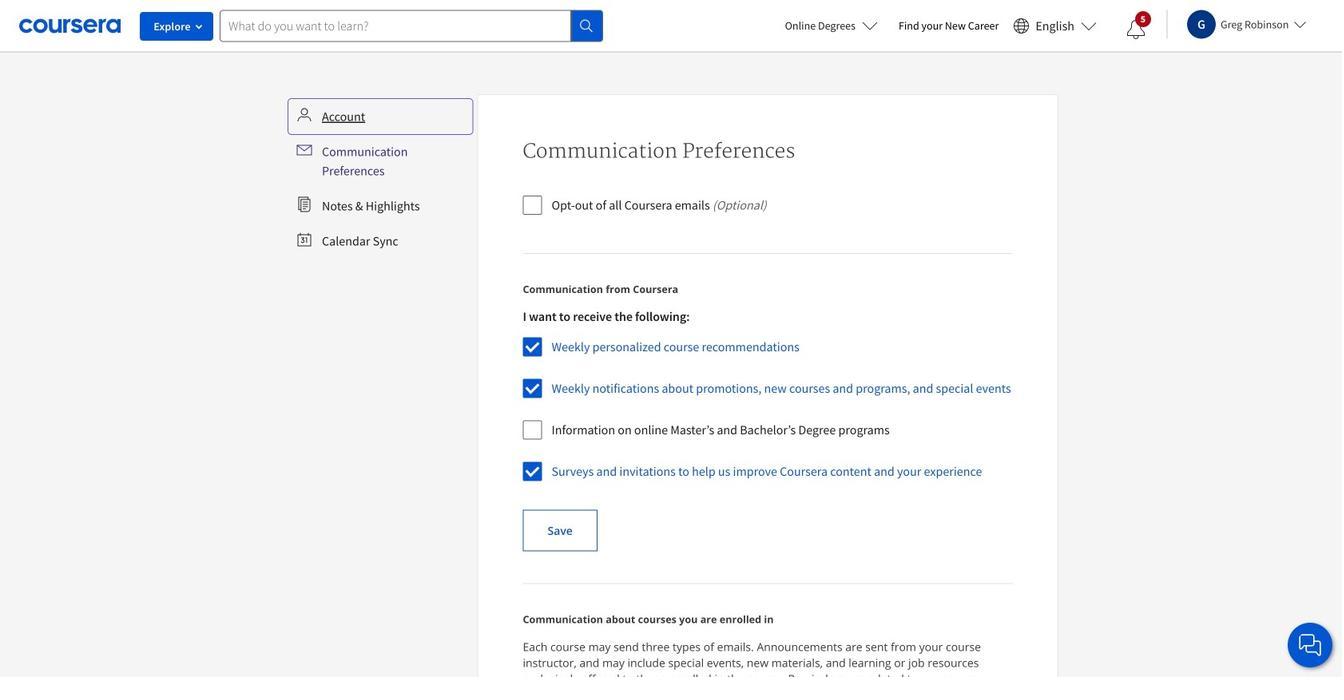 Task type: locate. For each thing, give the bounding box(es) containing it.
group
[[523, 309, 1012, 494]]

menu
[[290, 101, 471, 257]]

coursera image
[[19, 13, 121, 39]]

What do you want to learn? text field
[[220, 10, 571, 42]]

None search field
[[220, 10, 603, 42]]



Task type: vqa. For each thing, say whether or not it's contained in the screenshot.
information about credentials section Icon
no



